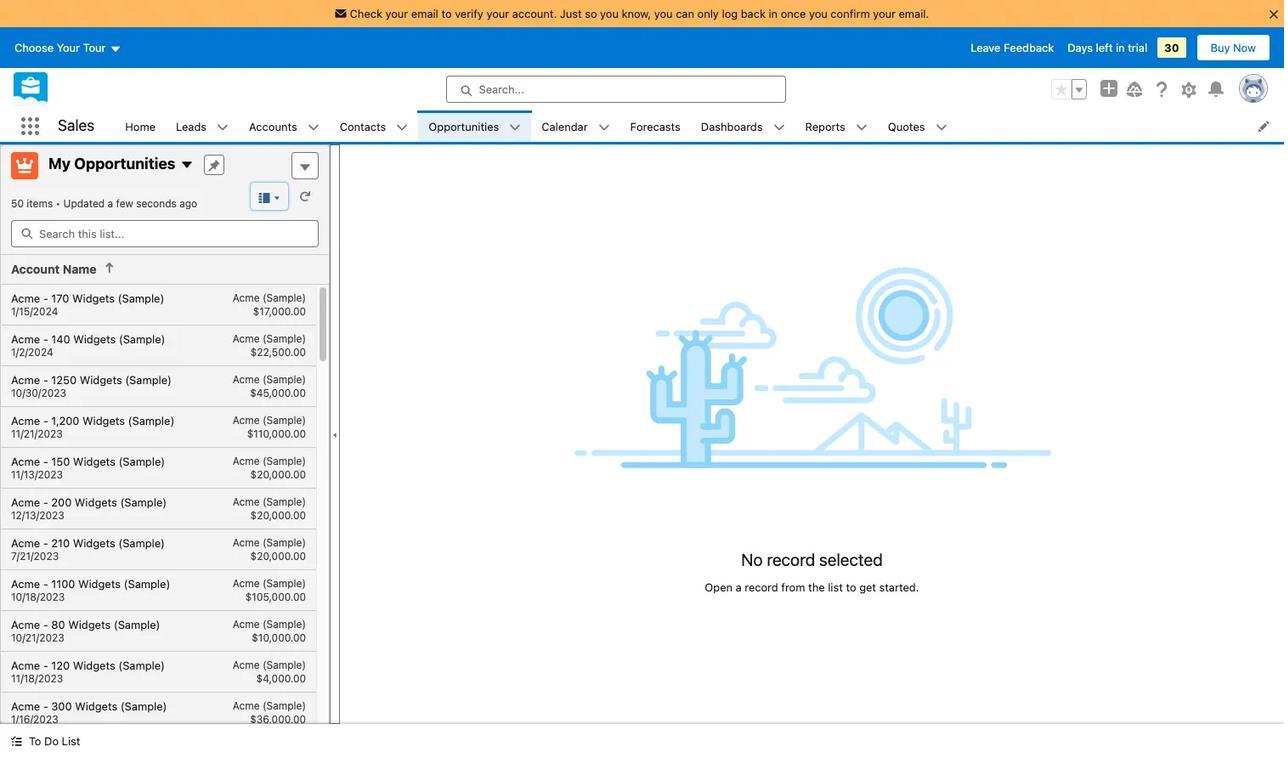 Task type: vqa. For each thing, say whether or not it's contained in the screenshot.


Task type: describe. For each thing, give the bounding box(es) containing it.
trial
[[1128, 41, 1147, 54]]

0 vertical spatial record
[[767, 549, 815, 569]]

calendar
[[542, 119, 588, 133]]

buy now
[[1211, 41, 1256, 54]]

acme (sample) for acme - 120 widgets (sample)
[[233, 658, 306, 671]]

started.
[[879, 580, 919, 594]]

log
[[722, 7, 738, 20]]

10/21/2023
[[11, 631, 64, 644]]

no record selected main content
[[340, 144, 1284, 724]]

acme (sample) for acme - 210 widgets (sample)
[[233, 536, 306, 549]]

$20,000.00 for acme - 210 widgets (sample)
[[250, 549, 306, 562]]

140
[[51, 332, 70, 345]]

reports link
[[795, 110, 856, 142]]

few
[[116, 197, 133, 210]]

forecasts link
[[620, 110, 691, 142]]

leave
[[971, 41, 1001, 54]]

buy now button
[[1196, 34, 1270, 61]]

widgets for 200
[[75, 495, 117, 509]]

- for 200
[[43, 495, 48, 509]]

forecasts
[[630, 119, 681, 133]]

$105,000.00
[[245, 590, 306, 603]]

$4,000.00
[[256, 672, 306, 685]]

1 vertical spatial record
[[745, 580, 778, 594]]

reports list item
[[795, 110, 878, 142]]

$36,000.00
[[250, 713, 306, 725]]

account.
[[512, 7, 557, 20]]

- for 210
[[43, 536, 48, 549]]

once
[[781, 7, 806, 20]]

50
[[11, 197, 24, 210]]

3 you from the left
[[809, 7, 828, 20]]

50 items • updated a few seconds ago
[[11, 197, 197, 210]]

text default image inside contacts list item
[[396, 121, 408, 133]]

widgets for 1,200
[[82, 413, 125, 427]]

1100
[[51, 577, 75, 590]]

open
[[705, 580, 733, 594]]

no record selected
[[741, 549, 883, 569]]

quotes
[[888, 119, 925, 133]]

left
[[1096, 41, 1113, 54]]

quotes list item
[[878, 110, 957, 142]]

2 you from the left
[[654, 7, 673, 20]]

- for 170
[[43, 291, 48, 305]]

accounts list item
[[239, 110, 329, 142]]

ago
[[179, 197, 197, 210]]

text default image for dashboards
[[773, 121, 785, 133]]

email.
[[899, 7, 929, 20]]

1 vertical spatial opportunities
[[74, 155, 175, 173]]

1250
[[51, 373, 77, 386]]

text default image for calendar
[[598, 121, 610, 133]]

widgets for 150
[[73, 454, 115, 468]]

account
[[11, 262, 60, 276]]

- for 1,200
[[43, 413, 48, 427]]

my opportunities
[[48, 155, 175, 173]]

confirm
[[831, 7, 870, 20]]

get
[[859, 580, 876, 594]]

200
[[51, 495, 72, 509]]

acme - 140 widgets (sample)
[[11, 332, 165, 345]]

my opportunities status
[[11, 197, 63, 210]]

30
[[1164, 41, 1179, 54]]

to do list button
[[0, 724, 90, 758]]

acme - 210 widgets (sample)
[[11, 536, 165, 549]]

acme - 200 widgets (sample)
[[11, 495, 167, 509]]

email
[[411, 7, 438, 20]]

1 your from the left
[[385, 7, 408, 20]]

$17,000.00
[[253, 305, 306, 317]]

$110,000.00
[[247, 427, 306, 440]]

acme - 1,200 widgets (sample)
[[11, 413, 175, 427]]

leave feedback
[[971, 41, 1054, 54]]

$10,000.00
[[252, 631, 306, 644]]

acme (sample) for acme - 1250 widgets (sample)
[[233, 373, 306, 385]]

0 vertical spatial to
[[441, 7, 452, 20]]

leads list item
[[166, 110, 239, 142]]

- for 1100
[[43, 577, 48, 590]]

- for 140
[[43, 332, 48, 345]]

my opportunities|opportunities|list view element
[[0, 144, 330, 758]]

acme (sample) for acme - 170 widgets (sample)
[[233, 291, 306, 304]]

choose your tour button
[[14, 34, 122, 61]]

my
[[48, 155, 71, 173]]

choose your tour
[[14, 41, 106, 54]]

Search My Opportunities list view. search field
[[11, 220, 319, 247]]

widgets for 170
[[72, 291, 115, 305]]

check
[[350, 7, 382, 20]]

11/13/2023
[[11, 468, 63, 481]]

opportunities list item
[[418, 110, 531, 142]]

back
[[741, 7, 766, 20]]

acme (sample) for acme - 150 widgets (sample)
[[233, 454, 306, 467]]

to
[[29, 734, 41, 748]]

acme - 170 widgets (sample)
[[11, 291, 164, 305]]

none search field inside the my opportunities|opportunities|list view element
[[11, 220, 319, 247]]

home
[[125, 119, 156, 133]]

leads
[[176, 119, 207, 133]]

10/30/2023
[[11, 386, 66, 399]]

acme (sample) for acme - 140 widgets (sample)
[[233, 332, 306, 345]]

leave feedback link
[[971, 41, 1054, 54]]

widgets for 120
[[73, 658, 115, 672]]

acme (sample) for acme - 1,200 widgets (sample)
[[233, 413, 306, 426]]

text default image for quotes
[[935, 121, 947, 133]]

check your email to verify your account. just so you know, you can only log back in once you confirm your email.
[[350, 7, 929, 20]]

3 your from the left
[[873, 7, 896, 20]]

no
[[741, 549, 763, 569]]

buy
[[1211, 41, 1230, 54]]

your
[[57, 41, 80, 54]]

acme - 300 widgets (sample)
[[11, 699, 167, 713]]

home link
[[115, 110, 166, 142]]



Task type: locate. For each thing, give the bounding box(es) containing it.
text default image inside "calendar" list item
[[598, 121, 610, 133]]

acme - 1250 widgets (sample)
[[11, 373, 172, 386]]

widgets right 80 at the bottom left
[[68, 617, 111, 631]]

acme - 120 widgets (sample)
[[11, 658, 165, 672]]

0 vertical spatial a
[[108, 197, 113, 210]]

do
[[44, 734, 59, 748]]

tour
[[83, 41, 106, 54]]

$20,000.00 for acme - 200 widgets (sample)
[[250, 509, 306, 521]]

in right left
[[1116, 41, 1125, 54]]

11/18/2023
[[11, 672, 63, 685]]

text default image inside accounts list item
[[307, 121, 319, 133]]

your left email
[[385, 7, 408, 20]]

1 horizontal spatial you
[[654, 7, 673, 20]]

list containing home
[[115, 110, 1284, 142]]

$20,000.00
[[250, 468, 306, 481], [250, 509, 306, 521], [250, 549, 306, 562]]

1 horizontal spatial opportunities
[[429, 119, 499, 133]]

widgets for 140
[[73, 332, 116, 345]]

text default image inside leads list item
[[217, 121, 229, 133]]

text default image right reports
[[856, 121, 868, 133]]

know,
[[622, 7, 651, 20]]

contacts
[[340, 119, 386, 133]]

2 acme (sample) from the top
[[233, 332, 306, 345]]

a right open
[[736, 580, 742, 594]]

0 vertical spatial in
[[769, 7, 778, 20]]

selected
[[819, 549, 883, 569]]

1 horizontal spatial to
[[846, 580, 856, 594]]

now
[[1233, 41, 1256, 54]]

a inside the my opportunities|opportunities|list view element
[[108, 197, 113, 210]]

text default image left reports link
[[773, 121, 785, 133]]

- for 120
[[43, 658, 48, 672]]

from
[[781, 580, 805, 594]]

items
[[27, 197, 53, 210]]

list
[[115, 110, 1284, 142]]

0 horizontal spatial you
[[600, 7, 619, 20]]

a inside "no record selected" main content
[[736, 580, 742, 594]]

your
[[385, 7, 408, 20], [486, 7, 509, 20], [873, 7, 896, 20]]

2 horizontal spatial your
[[873, 7, 896, 20]]

11 - from the top
[[43, 699, 48, 713]]

a
[[108, 197, 113, 210], [736, 580, 742, 594]]

- for 150
[[43, 454, 48, 468]]

- left 1250
[[43, 373, 48, 386]]

widgets right 200
[[75, 495, 117, 509]]

text default image for opportunities
[[509, 121, 521, 133]]

3 $20,000.00 from the top
[[250, 549, 306, 562]]

contacts link
[[329, 110, 396, 142]]

text default image
[[217, 121, 229, 133], [509, 121, 521, 133], [598, 121, 610, 133], [773, 121, 785, 133], [935, 121, 947, 133]]

text default image
[[307, 121, 319, 133], [396, 121, 408, 133], [856, 121, 868, 133], [181, 158, 194, 172], [103, 262, 115, 274], [10, 735, 22, 747]]

to right list
[[846, 580, 856, 594]]

in right the back
[[769, 7, 778, 20]]

- left 210
[[43, 536, 48, 549]]

widgets right 1100
[[78, 577, 121, 590]]

1 vertical spatial $20,000.00
[[250, 509, 306, 521]]

opportunities
[[429, 119, 499, 133], [74, 155, 175, 173]]

•
[[56, 197, 61, 210]]

acme (sample) for acme - 80 widgets (sample)
[[233, 617, 306, 630]]

- left 1,200
[[43, 413, 48, 427]]

2 horizontal spatial you
[[809, 7, 828, 20]]

text default image right contacts
[[396, 121, 408, 133]]

widgets right 210
[[73, 536, 115, 549]]

$45,000.00
[[250, 386, 306, 399]]

170
[[51, 291, 69, 305]]

2 vertical spatial $20,000.00
[[250, 549, 306, 562]]

open a record from the list to get started.
[[705, 580, 919, 594]]

- left 140
[[43, 332, 48, 345]]

dashboards list item
[[691, 110, 795, 142]]

- left the 300
[[43, 699, 48, 713]]

widgets for 300
[[75, 699, 117, 713]]

1 horizontal spatial in
[[1116, 41, 1125, 54]]

text default image right accounts
[[307, 121, 319, 133]]

text default image inside dashboards list item
[[773, 121, 785, 133]]

widgets right the 300
[[75, 699, 117, 713]]

calendar link
[[531, 110, 598, 142]]

- left 170
[[43, 291, 48, 305]]

acme (sample) for acme - 1100 widgets (sample)
[[233, 577, 306, 589]]

text default image down search...
[[509, 121, 521, 133]]

- for 1250
[[43, 373, 48, 386]]

1 vertical spatial in
[[1116, 41, 1125, 54]]

text default image right quotes
[[935, 121, 947, 133]]

text default image left to
[[10, 735, 22, 747]]

3 text default image from the left
[[598, 121, 610, 133]]

- left 80 at the bottom left
[[43, 617, 48, 631]]

search...
[[479, 82, 524, 96]]

2 - from the top
[[43, 332, 48, 345]]

you right so on the top left of the page
[[600, 7, 619, 20]]

11/21/2023
[[11, 427, 63, 440]]

opportunities inside list item
[[429, 119, 499, 133]]

calendar list item
[[531, 110, 620, 142]]

widgets right 140
[[73, 332, 116, 345]]

text default image right calendar
[[598, 121, 610, 133]]

$20,000.00 for acme - 150 widgets (sample)
[[250, 468, 306, 481]]

1,200
[[51, 413, 79, 427]]

$22,500.00
[[250, 345, 306, 358]]

210
[[51, 536, 70, 549]]

to right email
[[441, 7, 452, 20]]

your left email. at right top
[[873, 7, 896, 20]]

1 acme (sample) from the top
[[233, 291, 306, 304]]

0 vertical spatial $20,000.00
[[250, 468, 306, 481]]

6 - from the top
[[43, 495, 48, 509]]

1 vertical spatial to
[[846, 580, 856, 594]]

1 $20,000.00 from the top
[[250, 468, 306, 481]]

1 - from the top
[[43, 291, 48, 305]]

text default image inside opportunities list item
[[509, 121, 521, 133]]

just
[[560, 7, 582, 20]]

text default image inside to do list button
[[10, 735, 22, 747]]

your right the verify
[[486, 7, 509, 20]]

search... button
[[446, 76, 786, 103]]

1/15/2024
[[11, 305, 58, 317]]

accounts link
[[239, 110, 307, 142]]

can
[[676, 7, 694, 20]]

10 - from the top
[[43, 658, 48, 672]]

4 text default image from the left
[[773, 121, 785, 133]]

days left in trial
[[1068, 41, 1147, 54]]

1 you from the left
[[600, 7, 619, 20]]

widgets for 1100
[[78, 577, 121, 590]]

widgets
[[72, 291, 115, 305], [73, 332, 116, 345], [80, 373, 122, 386], [82, 413, 125, 427], [73, 454, 115, 468], [75, 495, 117, 509], [73, 536, 115, 549], [78, 577, 121, 590], [68, 617, 111, 631], [73, 658, 115, 672], [75, 699, 117, 713]]

5 text default image from the left
[[935, 121, 947, 133]]

10/18/2023
[[11, 590, 65, 603]]

text default image right name
[[103, 262, 115, 274]]

0 horizontal spatial to
[[441, 7, 452, 20]]

7 - from the top
[[43, 536, 48, 549]]

select an item from this list to open it. list box
[[1, 284, 316, 758]]

5 - from the top
[[43, 454, 48, 468]]

opportunities down search...
[[429, 119, 499, 133]]

0 vertical spatial opportunities
[[429, 119, 499, 133]]

widgets down name
[[72, 291, 115, 305]]

120
[[51, 658, 70, 672]]

accounts
[[249, 119, 297, 133]]

record
[[767, 549, 815, 569], [745, 580, 778, 594]]

dashboards
[[701, 119, 763, 133]]

3 - from the top
[[43, 373, 48, 386]]

quotes link
[[878, 110, 935, 142]]

0 horizontal spatial in
[[769, 7, 778, 20]]

text default image for leads
[[217, 121, 229, 133]]

to inside "no record selected" main content
[[846, 580, 856, 594]]

widgets right '120' on the left of the page
[[73, 658, 115, 672]]

150
[[51, 454, 70, 468]]

1 vertical spatial a
[[736, 580, 742, 594]]

1 text default image from the left
[[217, 121, 229, 133]]

9 acme (sample) from the top
[[233, 617, 306, 630]]

11 acme (sample) from the top
[[233, 699, 306, 712]]

so
[[585, 7, 597, 20]]

acme
[[11, 291, 40, 305], [233, 291, 260, 304], [11, 332, 40, 345], [233, 332, 260, 345], [11, 373, 40, 386], [233, 373, 260, 385], [11, 413, 40, 427], [233, 413, 260, 426], [11, 454, 40, 468], [233, 454, 260, 467], [11, 495, 40, 509], [233, 495, 260, 508], [11, 536, 40, 549], [233, 536, 260, 549], [11, 577, 40, 590], [233, 577, 260, 589], [11, 617, 40, 631], [233, 617, 260, 630], [11, 658, 40, 672], [233, 658, 260, 671], [11, 699, 40, 713], [233, 699, 260, 712]]

1 horizontal spatial your
[[486, 7, 509, 20]]

1 horizontal spatial a
[[736, 580, 742, 594]]

you left can
[[654, 7, 673, 20]]

-
[[43, 291, 48, 305], [43, 332, 48, 345], [43, 373, 48, 386], [43, 413, 48, 427], [43, 454, 48, 468], [43, 495, 48, 509], [43, 536, 48, 549], [43, 577, 48, 590], [43, 617, 48, 631], [43, 658, 48, 672], [43, 699, 48, 713]]

widgets for 210
[[73, 536, 115, 549]]

sales
[[58, 117, 95, 134]]

only
[[697, 7, 719, 20]]

acme (sample) for acme - 300 widgets (sample)
[[233, 699, 306, 712]]

12/13/2023
[[11, 509, 64, 521]]

- for 300
[[43, 699, 48, 713]]

- left 1100
[[43, 577, 48, 590]]

- for 80
[[43, 617, 48, 631]]

opportunities link
[[418, 110, 509, 142]]

1/16/2023
[[11, 713, 58, 725]]

seconds
[[136, 197, 177, 210]]

widgets for 1250
[[80, 373, 122, 386]]

acme - 150 widgets (sample)
[[11, 454, 165, 468]]

record up from at the bottom right of page
[[767, 549, 815, 569]]

- left 150
[[43, 454, 48, 468]]

verify
[[455, 7, 483, 20]]

widgets right 1,200
[[82, 413, 125, 427]]

reports
[[805, 119, 845, 133]]

7/21/2023
[[11, 549, 59, 562]]

record down no
[[745, 580, 778, 594]]

7 acme (sample) from the top
[[233, 536, 306, 549]]

days
[[1068, 41, 1093, 54]]

3 acme (sample) from the top
[[233, 373, 306, 385]]

acme (sample)
[[233, 291, 306, 304], [233, 332, 306, 345], [233, 373, 306, 385], [233, 413, 306, 426], [233, 454, 306, 467], [233, 495, 306, 508], [233, 536, 306, 549], [233, 577, 306, 589], [233, 617, 306, 630], [233, 658, 306, 671], [233, 699, 306, 712]]

2 $20,000.00 from the top
[[250, 509, 306, 521]]

text default image up ago
[[181, 158, 194, 172]]

None search field
[[11, 220, 319, 247]]

4 acme (sample) from the top
[[233, 413, 306, 426]]

choose
[[14, 41, 54, 54]]

you
[[600, 7, 619, 20], [654, 7, 673, 20], [809, 7, 828, 20]]

6 acme (sample) from the top
[[233, 495, 306, 508]]

text default image inside reports list item
[[856, 121, 868, 133]]

8 - from the top
[[43, 577, 48, 590]]

to do list
[[29, 734, 80, 748]]

widgets right 150
[[73, 454, 115, 468]]

0 horizontal spatial a
[[108, 197, 113, 210]]

2 text default image from the left
[[509, 121, 521, 133]]

text default image right leads
[[217, 121, 229, 133]]

5 acme (sample) from the top
[[233, 454, 306, 467]]

dashboards link
[[691, 110, 773, 142]]

9 - from the top
[[43, 617, 48, 631]]

group
[[1051, 79, 1087, 99]]

opportunities up few
[[74, 155, 175, 173]]

(sample)
[[118, 291, 164, 305], [263, 291, 306, 304], [119, 332, 165, 345], [263, 332, 306, 345], [125, 373, 172, 386], [263, 373, 306, 385], [128, 413, 175, 427], [263, 413, 306, 426], [119, 454, 165, 468], [263, 454, 306, 467], [120, 495, 167, 509], [263, 495, 306, 508], [118, 536, 165, 549], [263, 536, 306, 549], [124, 577, 170, 590], [263, 577, 306, 589], [114, 617, 160, 631], [263, 617, 306, 630], [118, 658, 165, 672], [263, 658, 306, 671], [120, 699, 167, 713], [263, 699, 306, 712]]

- left '120' on the left of the page
[[43, 658, 48, 672]]

2 your from the left
[[486, 7, 509, 20]]

acme (sample) for acme - 200 widgets (sample)
[[233, 495, 306, 508]]

widgets right 1250
[[80, 373, 122, 386]]

4 - from the top
[[43, 413, 48, 427]]

8 acme (sample) from the top
[[233, 577, 306, 589]]

you right once at the right of the page
[[809, 7, 828, 20]]

0 horizontal spatial your
[[385, 7, 408, 20]]

list
[[62, 734, 80, 748]]

acme - 1100 widgets (sample)
[[11, 577, 170, 590]]

0 horizontal spatial opportunities
[[74, 155, 175, 173]]

contacts list item
[[329, 110, 418, 142]]

- left 200
[[43, 495, 48, 509]]

acme - 80 widgets (sample)
[[11, 617, 160, 631]]

a left few
[[108, 197, 113, 210]]

widgets for 80
[[68, 617, 111, 631]]

10 acme (sample) from the top
[[233, 658, 306, 671]]

name
[[63, 262, 97, 276]]

text default image inside quotes list item
[[935, 121, 947, 133]]



